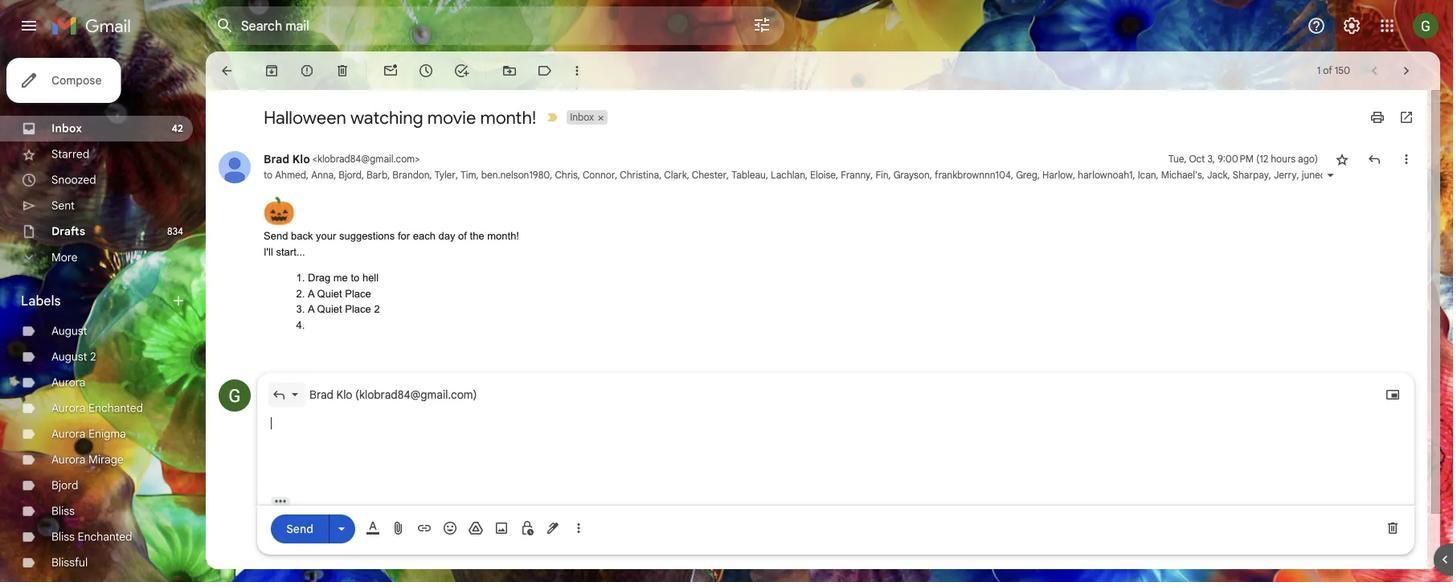 Task type: vqa. For each thing, say whether or not it's contained in the screenshot.
you've at the right of page
no



Task type: locate. For each thing, give the bounding box(es) containing it.
main menu image
[[19, 16, 39, 35]]

harlownoah1
[[1078, 169, 1133, 181]]

labels navigation
[[0, 51, 206, 582]]

0 vertical spatial a
[[308, 287, 314, 300]]

labels
[[21, 293, 61, 309]]

0 vertical spatial month!
[[480, 106, 536, 129]]

1 vertical spatial 2
[[90, 350, 96, 364]]

to
[[264, 169, 273, 181], [351, 272, 360, 284]]

suggestions
[[339, 230, 395, 242]]

1 of 150
[[1318, 65, 1351, 77]]

tue, oct 3, 9:00 pm (12 hours ago) cell
[[1169, 151, 1319, 167]]

movie
[[428, 106, 476, 129]]

lachlan
[[771, 169, 806, 181]]

1 vertical spatial to
[[351, 272, 360, 284]]

barb
[[367, 169, 388, 181]]

tyler
[[435, 169, 456, 181]]

to left ahmed
[[264, 169, 273, 181]]

0 vertical spatial bliss
[[51, 504, 75, 518]]

bjord down brad klo < klobrad84@gmail.com >
[[339, 169, 362, 181]]

bliss enchanted link
[[51, 530, 132, 544]]

august 2
[[51, 350, 96, 364]]

august
[[51, 324, 87, 338], [51, 350, 87, 364]]

aurora down aurora link
[[51, 401, 86, 415]]

aurora down august 2
[[51, 376, 86, 390]]

labels heading
[[21, 293, 170, 309]]

klo left <
[[293, 152, 310, 166]]

klo for <
[[293, 152, 310, 166]]

brad
[[264, 152, 290, 166], [310, 388, 334, 402]]

2
[[374, 303, 380, 315], [90, 350, 96, 364]]

inbox inside the labels navigation
[[51, 121, 82, 135]]

>
[[415, 153, 420, 165]]

bliss down bjord link
[[51, 504, 75, 518]]

send up i'll
[[264, 230, 288, 242]]

1 bliss from the top
[[51, 504, 75, 518]]

inbox
[[570, 111, 594, 123], [51, 121, 82, 135]]

bjord up bliss link
[[51, 478, 78, 493]]

0 horizontal spatial inbox
[[51, 121, 82, 135]]

august for august 2
[[51, 350, 87, 364]]

for
[[398, 230, 410, 242]]

month! down move to icon in the top left of the page
[[480, 106, 536, 129]]

bjord
[[339, 169, 362, 181], [51, 478, 78, 493]]

each
[[413, 230, 436, 242]]

26 , from the left
[[1228, 169, 1231, 181]]

0 horizontal spatial to
[[264, 169, 273, 181]]

1 horizontal spatial klo
[[337, 388, 353, 402]]

blissful link
[[51, 556, 88, 570]]

0 vertical spatial klo
[[293, 152, 310, 166]]

1 vertical spatial a
[[308, 303, 314, 315]]

1 vertical spatial klo
[[337, 388, 353, 402]]

inbox inside 'inbox' button
[[570, 111, 594, 123]]

bjord inside the labels navigation
[[51, 478, 78, 493]]

1 horizontal spatial 2
[[374, 303, 380, 315]]

aurora
[[51, 376, 86, 390], [51, 401, 86, 415], [51, 427, 86, 441], [51, 453, 86, 467]]

2 bliss from the top
[[51, 530, 75, 544]]

1 vertical spatial bliss
[[51, 530, 75, 544]]

back to inbox image
[[219, 63, 235, 79]]

2 aurora from the top
[[51, 401, 86, 415]]

28 , from the left
[[1297, 169, 1300, 181]]

send
[[264, 230, 288, 242], [286, 522, 313, 536]]

🎃 image
[[264, 196, 295, 227]]

aurora up the aurora mirage 'link'
[[51, 427, 86, 441]]

Message Body text field
[[271, 416, 1402, 484]]

gmail image
[[51, 10, 139, 42]]

me
[[334, 272, 348, 284]]

1 vertical spatial place
[[345, 303, 371, 315]]

insert files using drive image
[[468, 520, 484, 536]]

enchanted up enigma
[[88, 401, 143, 415]]

1 vertical spatial enchanted
[[78, 530, 132, 544]]

of left the
[[458, 230, 467, 242]]

22 , from the left
[[1073, 169, 1076, 181]]

august link
[[51, 324, 87, 338]]

klo for (klobrad84@gmail.com)
[[337, 388, 353, 402]]

inbox down more image
[[570, 111, 594, 123]]

bjord link
[[51, 478, 78, 493]]

send inside button
[[286, 522, 313, 536]]

,
[[306, 169, 309, 181], [334, 169, 336, 181], [362, 169, 364, 181], [388, 169, 390, 181], [430, 169, 432, 181], [456, 169, 458, 181], [476, 169, 479, 181], [550, 169, 553, 181], [578, 169, 581, 181], [615, 169, 618, 181], [660, 169, 662, 181], [687, 169, 690, 181], [727, 169, 729, 181], [766, 169, 769, 181], [806, 169, 808, 181], [836, 169, 839, 181], [871, 169, 874, 181], [889, 169, 891, 181], [930, 169, 933, 181], [1012, 169, 1014, 181], [1038, 169, 1040, 181], [1073, 169, 1076, 181], [1133, 169, 1136, 181], [1157, 169, 1159, 181], [1203, 169, 1205, 181], [1228, 169, 1231, 181], [1270, 169, 1272, 181], [1297, 169, 1300, 181], [1440, 169, 1445, 181]]

0 vertical spatial place
[[345, 287, 371, 300]]

1 vertical spatial quiet
[[317, 303, 342, 315]]

0 horizontal spatial brad
[[264, 152, 290, 166]]

harlow
[[1043, 169, 1073, 181]]

aurora enigma
[[51, 427, 126, 441]]

3 aurora from the top
[[51, 427, 86, 441]]

support image
[[1307, 16, 1327, 35]]

None search field
[[206, 6, 785, 45]]

klo right type of response icon
[[337, 388, 353, 402]]

0 vertical spatial quiet
[[317, 287, 342, 300]]

enchanted
[[88, 401, 143, 415], [78, 530, 132, 544]]

your
[[316, 230, 336, 242]]

ican
[[1138, 169, 1157, 181]]

grayson
[[894, 169, 930, 181]]

chester
[[692, 169, 727, 181]]

franny
[[841, 169, 871, 181]]

enchanted up blissful link in the left of the page
[[78, 530, 132, 544]]

1 august from the top
[[51, 324, 87, 338]]

0 vertical spatial 2
[[374, 303, 380, 315]]

0 horizontal spatial of
[[458, 230, 467, 242]]

insert link ‪(⌘k)‬ image
[[417, 520, 433, 536]]

snooze image
[[418, 63, 434, 79]]

tue, oct 3, 9:00 pm (12 hours ago)
[[1169, 153, 1319, 165]]

insert emoji ‪(⌘⇧2)‬ image
[[442, 520, 458, 536]]

14 , from the left
[[766, 169, 769, 181]]

bliss enchanted
[[51, 530, 132, 544]]

9 , from the left
[[578, 169, 581, 181]]

1 vertical spatial of
[[458, 230, 467, 242]]

inbox button
[[567, 110, 596, 125]]

send button
[[271, 514, 329, 543]]

4 aurora from the top
[[51, 453, 86, 467]]

compose
[[51, 73, 102, 87]]

9:00 pm
[[1218, 153, 1254, 165]]

0 vertical spatial august
[[51, 324, 87, 338]]

inbox up 'starred' at top left
[[51, 121, 82, 135]]

1 horizontal spatial bjord
[[339, 169, 362, 181]]

0 horizontal spatial klo
[[293, 152, 310, 166]]

search mail image
[[211, 11, 240, 40]]

michael's
[[1162, 169, 1203, 181]]

1 vertical spatial brad
[[310, 388, 334, 402]]

aurora link
[[51, 376, 86, 390]]

send back your suggestions for each day of the month! i'll start... drag me to hell a quiet place a quiet place 2
[[264, 230, 519, 315]]

more options image
[[574, 520, 584, 536]]

1 horizontal spatial of
[[1324, 65, 1333, 77]]

hours
[[1271, 153, 1296, 165]]

sent
[[51, 199, 75, 213]]

drafts link
[[51, 224, 85, 238]]

enigma
[[88, 427, 126, 441]]

1 vertical spatial august
[[51, 350, 87, 364]]

aurora for aurora enigma
[[51, 427, 86, 441]]

23 , from the left
[[1133, 169, 1136, 181]]

brad right type of response icon
[[310, 388, 334, 402]]

quiet
[[317, 287, 342, 300], [317, 303, 342, 315]]

month! right the
[[487, 230, 519, 242]]

0 vertical spatial brad
[[264, 152, 290, 166]]

send down show trimmed content 'icon'
[[286, 522, 313, 536]]

1 horizontal spatial inbox
[[570, 111, 594, 123]]

to right me
[[351, 272, 360, 284]]

move to image
[[502, 63, 518, 79]]

halloween watching movie month!
[[264, 106, 536, 129]]

insert signature image
[[545, 520, 561, 536]]

24 , from the left
[[1157, 169, 1159, 181]]

1 horizontal spatial to
[[351, 272, 360, 284]]

bliss down bliss link
[[51, 530, 75, 544]]

jerry
[[1275, 169, 1297, 181]]

0 horizontal spatial bjord
[[51, 478, 78, 493]]

0 horizontal spatial 2
[[90, 350, 96, 364]]

2 august from the top
[[51, 350, 87, 364]]

0 vertical spatial of
[[1324, 65, 1333, 77]]

0 vertical spatial send
[[264, 230, 288, 242]]

aurora up bjord link
[[51, 453, 86, 467]]

klo
[[293, 152, 310, 166], [337, 388, 353, 402]]

delete image
[[335, 63, 351, 79]]

advanced search options image
[[746, 9, 778, 41]]

1 vertical spatial send
[[286, 522, 313, 536]]

bliss
[[51, 504, 75, 518], [51, 530, 75, 544]]

brad up ahmed
[[264, 152, 290, 166]]

of
[[1324, 65, 1333, 77], [458, 230, 467, 242]]

1
[[1318, 65, 1321, 77]]

1 a from the top
[[308, 287, 314, 300]]

2 quiet from the top
[[317, 303, 342, 315]]

august down "august" link on the bottom left
[[51, 350, 87, 364]]

klobrad84@gmail.com
[[318, 153, 415, 165]]

1 horizontal spatial brad
[[310, 388, 334, 402]]

send for send
[[286, 522, 313, 536]]

brad for brad klo < klobrad84@gmail.com >
[[264, 152, 290, 166]]

more image
[[569, 63, 585, 79]]

25 , from the left
[[1203, 169, 1205, 181]]

bliss for bliss enchanted
[[51, 530, 75, 544]]

0 vertical spatial enchanted
[[88, 401, 143, 415]]

11 , from the left
[[660, 169, 662, 181]]

1 vertical spatial month!
[[487, 230, 519, 242]]

place
[[345, 287, 371, 300], [345, 303, 371, 315]]

toggle confidential mode image
[[519, 520, 536, 536]]

0 vertical spatial to
[[264, 169, 273, 181]]

settings image
[[1343, 16, 1362, 35]]

of right 1
[[1324, 65, 1333, 77]]

tue,
[[1169, 153, 1187, 165]]

aurora mirage link
[[51, 453, 124, 467]]

clark
[[664, 169, 687, 181]]

a
[[308, 287, 314, 300], [308, 303, 314, 315]]

send inside 'send back your suggestions for each day of the month! i'll start... drag me to hell a quiet place a quiet place 2'
[[264, 230, 288, 242]]

1 aurora from the top
[[51, 376, 86, 390]]

29 , from the left
[[1440, 169, 1445, 181]]

0 vertical spatial bjord
[[339, 169, 362, 181]]

ahmed
[[275, 169, 306, 181]]

august up august 2
[[51, 324, 87, 338]]

older image
[[1399, 63, 1415, 79]]

1 vertical spatial bjord
[[51, 478, 78, 493]]

tableau
[[732, 169, 766, 181]]



Task type: describe. For each thing, give the bounding box(es) containing it.
drafts
[[51, 224, 85, 238]]

insert photo image
[[494, 520, 510, 536]]

to ahmed , anna , bjord , barb , brandon , tyler , tim , ben.nelson1980 , chris , connor , christina , clark , chester , tableau , lachlan , eloise , franny , fin , grayson , frankbrownnn104 , greg , harlow , harlownoah1 , ican , michael's , jack , sharpay , jerry , junececi7
[[264, 169, 1344, 181]]

greg
[[1017, 169, 1038, 181]]

inbox link
[[51, 121, 82, 135]]

sent link
[[51, 199, 75, 213]]

2 inside the labels navigation
[[90, 350, 96, 364]]

15 , from the left
[[806, 169, 808, 181]]

back
[[291, 230, 313, 242]]

Search mail text field
[[241, 18, 708, 34]]

start...
[[276, 246, 305, 258]]

hell
[[363, 272, 379, 284]]

bliss link
[[51, 504, 75, 518]]

<
[[313, 153, 318, 165]]

jack
[[1208, 169, 1228, 181]]

halloween
[[264, 106, 346, 129]]

2 , from the left
[[334, 169, 336, 181]]

more button
[[0, 244, 193, 270]]

834
[[167, 226, 183, 238]]

blissful
[[51, 556, 88, 570]]

1 place from the top
[[345, 287, 371, 300]]

type of response image
[[271, 387, 287, 403]]

more
[[51, 250, 78, 264]]

3 , from the left
[[362, 169, 364, 181]]

watching
[[351, 106, 423, 129]]

3,
[[1208, 153, 1216, 165]]

month! inside 'send back your suggestions for each day of the month! i'll start... drag me to hell a quiet place a quiet place 2'
[[487, 230, 519, 242]]

aurora for aurora mirage
[[51, 453, 86, 467]]

aurora enchanted link
[[51, 401, 143, 415]]

to inside 'send back your suggestions for each day of the month! i'll start... drag me to hell a quiet place a quiet place 2'
[[351, 272, 360, 284]]

fin
[[876, 169, 889, 181]]

8 , from the left
[[550, 169, 553, 181]]

snoozed link
[[51, 173, 96, 187]]

4 , from the left
[[388, 169, 390, 181]]

20 , from the left
[[1012, 169, 1014, 181]]

show trimmed content image
[[271, 497, 290, 506]]

august 2 link
[[51, 350, 96, 364]]

aurora mirage
[[51, 453, 124, 467]]

brandon
[[393, 169, 430, 181]]

starred link
[[51, 147, 89, 161]]

ben.nelson1980
[[481, 169, 550, 181]]

brad klo < klobrad84@gmail.com >
[[264, 152, 420, 166]]

attach files image
[[391, 520, 407, 536]]

42
[[172, 123, 183, 135]]

2 place from the top
[[345, 303, 371, 315]]

sharpay
[[1233, 169, 1270, 181]]

18 , from the left
[[889, 169, 891, 181]]

connor
[[583, 169, 615, 181]]

10 , from the left
[[615, 169, 618, 181]]

bliss for bliss link
[[51, 504, 75, 518]]

oct
[[1190, 153, 1206, 165]]

snoozed
[[51, 173, 96, 187]]

aurora for aurora link
[[51, 376, 86, 390]]

tim
[[461, 169, 476, 181]]

16 , from the left
[[836, 169, 839, 181]]

labels image
[[537, 63, 553, 79]]

Not starred checkbox
[[1335, 151, 1351, 167]]

the
[[470, 230, 485, 242]]

enchanted for bliss enchanted
[[78, 530, 132, 544]]

aurora for aurora enchanted
[[51, 401, 86, 415]]

brad klo (klobrad84@gmail.com)
[[310, 388, 477, 402]]

ago)
[[1299, 153, 1319, 165]]

day
[[439, 230, 456, 242]]

archive image
[[264, 63, 280, 79]]

drag
[[308, 272, 331, 284]]

2 inside 'send back your suggestions for each day of the month! i'll start... drag me to hell a quiet place a quiet place 2'
[[374, 303, 380, 315]]

inbox for inbox link
[[51, 121, 82, 135]]

inbox for 'inbox' button
[[570, 111, 594, 123]]

compose button
[[6, 58, 121, 103]]

2 a from the top
[[308, 303, 314, 315]]

starred
[[51, 147, 89, 161]]

brad klo cell
[[264, 152, 420, 166]]

junececi7
[[1302, 169, 1344, 181]]

aurora enchanted
[[51, 401, 143, 415]]

1 , from the left
[[306, 169, 309, 181]]

150
[[1335, 65, 1351, 77]]

anna
[[311, 169, 334, 181]]

6 , from the left
[[456, 169, 458, 181]]

more send options image
[[334, 521, 350, 537]]

19 , from the left
[[930, 169, 933, 181]]

12 , from the left
[[687, 169, 690, 181]]

i'll
[[264, 246, 273, 258]]

7 , from the left
[[476, 169, 479, 181]]

17 , from the left
[[871, 169, 874, 181]]

send for send back your suggestions for each day of the month! i'll start... drag me to hell a quiet place a quiet place 2
[[264, 230, 288, 242]]

report spam image
[[299, 63, 315, 79]]

brad for brad klo (klobrad84@gmail.com)
[[310, 388, 334, 402]]

add to tasks image
[[454, 63, 470, 79]]

13 , from the left
[[727, 169, 729, 181]]

christina
[[620, 169, 660, 181]]

27 , from the left
[[1270, 169, 1272, 181]]

(12
[[1257, 153, 1269, 165]]

mirage
[[88, 453, 124, 467]]

chris
[[555, 169, 578, 181]]

eloise
[[811, 169, 836, 181]]

of inside 'send back your suggestions for each day of the month! i'll start... drag me to hell a quiet place a quiet place 2'
[[458, 230, 467, 242]]

aurora enigma link
[[51, 427, 126, 441]]

21 , from the left
[[1038, 169, 1040, 181]]

august for "august" link on the bottom left
[[51, 324, 87, 338]]

(klobrad84@gmail.com)
[[355, 388, 477, 402]]

frankbrownnn104
[[935, 169, 1012, 181]]

1 quiet from the top
[[317, 287, 342, 300]]

5 , from the left
[[430, 169, 432, 181]]

enchanted for aurora enchanted
[[88, 401, 143, 415]]



